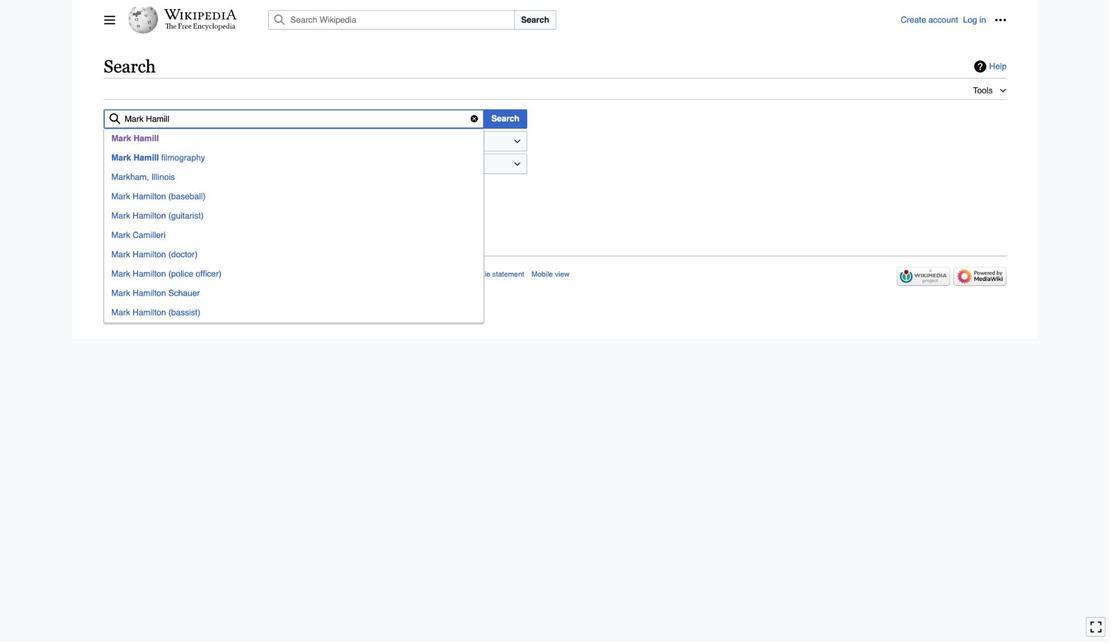 Task type: describe. For each thing, give the bounding box(es) containing it.
2 option from the top
[[104, 187, 484, 207]]

4 option from the top
[[104, 226, 484, 245]]

wikipedia image
[[164, 9, 237, 20]]

menu image
[[104, 14, 116, 26]]

1 option from the top
[[104, 168, 484, 187]]

5 option from the top
[[104, 245, 484, 265]]

log in and more options image
[[995, 14, 1007, 26]]

Search Wikipedia search field
[[268, 10, 515, 30]]



Task type: locate. For each thing, give the bounding box(es) containing it.
wikimedia foundation image
[[897, 267, 950, 286]]

8 option from the top
[[104, 304, 484, 323]]

the free encyclopedia image
[[165, 23, 236, 31]]

fullscreen image
[[1090, 621, 1102, 634]]

list box
[[104, 129, 484, 323]]

personal tools navigation
[[901, 10, 1010, 30]]

powered by mediawiki image
[[953, 267, 1007, 286]]

None search field
[[254, 10, 901, 30], [104, 109, 484, 129], [104, 109, 484, 129]]

6 option from the top
[[104, 265, 484, 284]]

footer
[[104, 256, 1007, 290]]

7 option from the top
[[104, 284, 484, 304]]

3 option from the top
[[104, 207, 484, 226]]

main content
[[99, 55, 1012, 198]]

none search field search wikipedia
[[254, 10, 901, 30]]

option
[[104, 168, 484, 187], [104, 187, 484, 207], [104, 207, 484, 226], [104, 226, 484, 245], [104, 245, 484, 265], [104, 265, 484, 284], [104, 284, 484, 304], [104, 304, 484, 323]]



Task type: vqa. For each thing, say whether or not it's contained in the screenshot.
'rant,'
no



